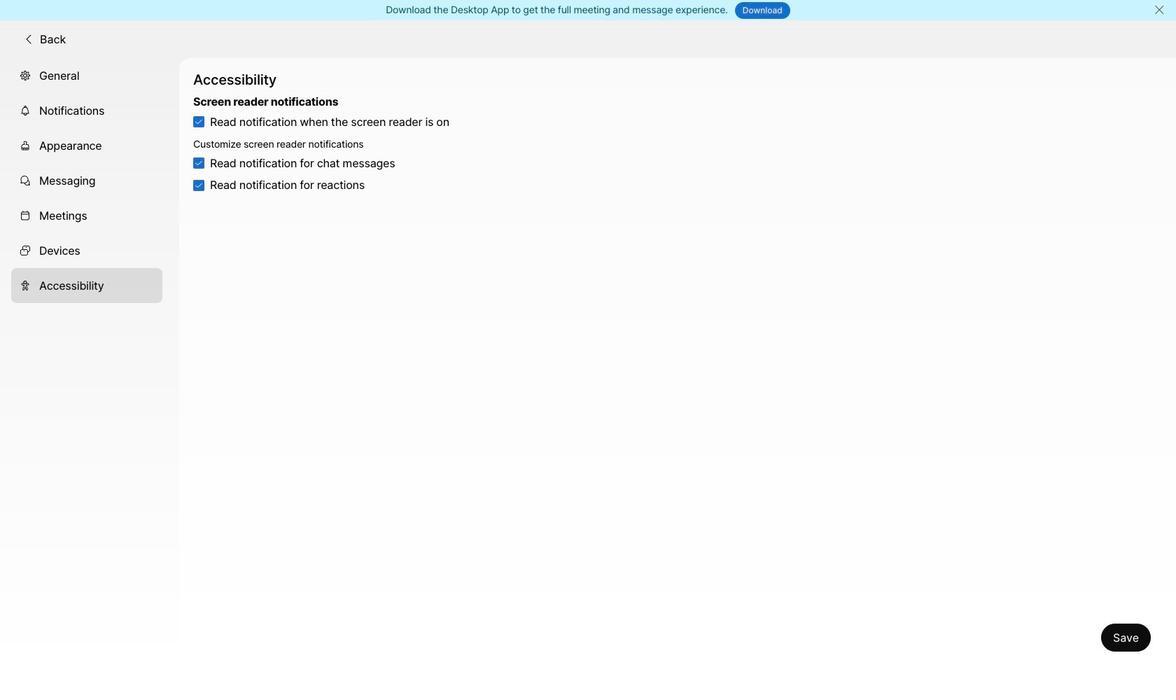 Task type: locate. For each thing, give the bounding box(es) containing it.
appearance tab
[[11, 128, 162, 163]]

settings navigation
[[0, 58, 179, 674]]

meetings tab
[[11, 198, 162, 233]]

general tab
[[11, 58, 162, 93]]

notifications tab
[[11, 93, 162, 128]]

devices tab
[[11, 233, 162, 268]]



Task type: vqa. For each thing, say whether or not it's contained in the screenshot.
Devices tab
yes



Task type: describe. For each thing, give the bounding box(es) containing it.
cancel_16 image
[[1154, 4, 1165, 15]]

messaging tab
[[11, 163, 162, 198]]

accessibility tab
[[11, 268, 162, 303]]



